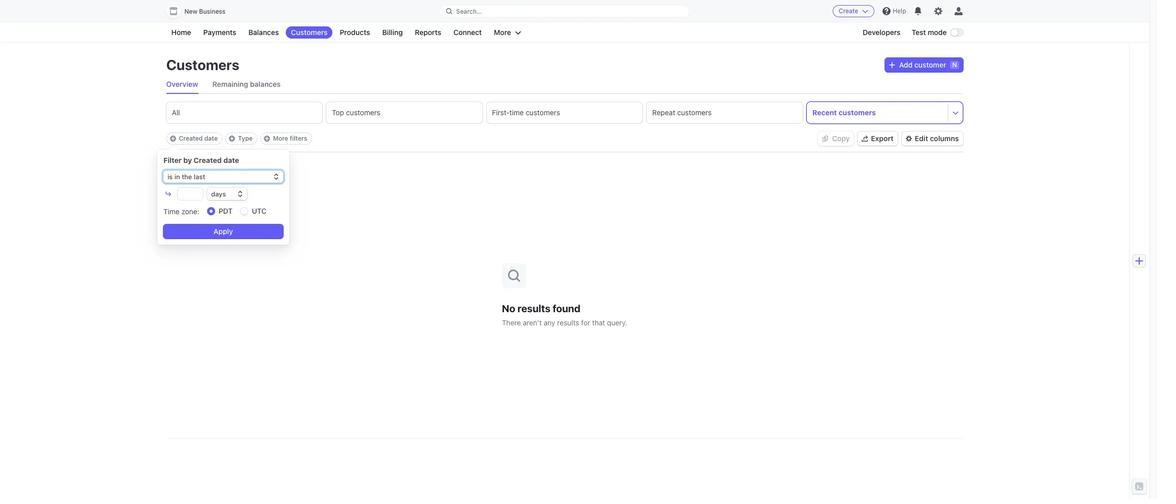 Task type: locate. For each thing, give the bounding box(es) containing it.
date down 'add type' icon
[[224, 156, 239, 164]]

no results found there aren't any results for that query.
[[502, 302, 627, 327]]

more for more filters
[[273, 135, 288, 142]]

toolbar
[[166, 132, 312, 145]]

1 horizontal spatial date
[[224, 156, 239, 164]]

2 tab list from the top
[[166, 102, 963, 123]]

aren't
[[523, 318, 542, 327]]

filter by created date
[[163, 156, 239, 164]]

overview link
[[166, 75, 198, 93]]

customers right top
[[346, 108, 381, 117]]

type
[[238, 135, 253, 142]]

customers for repeat customers
[[677, 108, 712, 117]]

more
[[494, 28, 511, 37], [273, 135, 288, 142]]

svg image
[[889, 62, 895, 68]]

filter
[[163, 156, 182, 164]]

top customers link
[[326, 102, 483, 123]]

date
[[204, 135, 218, 142], [224, 156, 239, 164]]

0 horizontal spatial customers
[[166, 56, 239, 73]]

zone:
[[182, 207, 199, 215]]

4 customers from the left
[[839, 108, 876, 117]]

customer
[[915, 60, 946, 69]]

results up aren't
[[518, 302, 551, 314]]

1 tab list from the top
[[166, 75, 963, 94]]

export button
[[858, 131, 898, 146]]

customers link
[[286, 26, 333, 39]]

more inside toolbar
[[273, 135, 288, 142]]

add more filters image
[[264, 136, 270, 142]]

0 horizontal spatial date
[[204, 135, 218, 142]]

0 vertical spatial more
[[494, 28, 511, 37]]

all link
[[166, 102, 322, 123]]

created right by
[[194, 156, 222, 164]]

more right "connect"
[[494, 28, 511, 37]]

customers left products
[[291, 28, 328, 37]]

customers
[[291, 28, 328, 37], [166, 56, 239, 73]]

1 vertical spatial tab list
[[166, 102, 963, 123]]

add type image
[[229, 136, 235, 142]]

1 vertical spatial results
[[557, 318, 579, 327]]

time
[[510, 108, 524, 117]]

1 horizontal spatial results
[[557, 318, 579, 327]]

no
[[502, 302, 515, 314]]

mode
[[928, 28, 947, 37]]

results
[[518, 302, 551, 314], [557, 318, 579, 327]]

by
[[183, 156, 192, 164]]

0 horizontal spatial results
[[518, 302, 551, 314]]

help button
[[879, 3, 910, 19]]

remaining balances
[[212, 80, 281, 88]]

first-time customers
[[492, 108, 560, 117]]

recent
[[813, 108, 837, 117]]

created
[[179, 135, 203, 142], [194, 156, 222, 164]]

test
[[912, 28, 926, 37]]

customers
[[346, 108, 381, 117], [526, 108, 560, 117], [677, 108, 712, 117], [839, 108, 876, 117]]

copy button
[[818, 131, 854, 146]]

None number field
[[178, 188, 203, 200]]

edit columns button
[[902, 131, 963, 146]]

0 vertical spatial date
[[204, 135, 218, 142]]

more right add more filters image
[[273, 135, 288, 142]]

that
[[592, 318, 605, 327]]

more inside button
[[494, 28, 511, 37]]

repeat
[[652, 108, 676, 117]]

balances
[[250, 80, 281, 88]]

business
[[199, 8, 226, 15]]

customers inside "link"
[[677, 108, 712, 117]]

filters
[[290, 135, 307, 142]]

customers up copy on the top of page
[[839, 108, 876, 117]]

1 horizontal spatial more
[[494, 28, 511, 37]]

0 vertical spatial results
[[518, 302, 551, 314]]

toolbar containing created date
[[166, 132, 312, 145]]

created right add created date "image"
[[179, 135, 203, 142]]

remaining balances link
[[212, 75, 281, 93]]

products link
[[335, 26, 375, 39]]

customers right time
[[526, 108, 560, 117]]

1 vertical spatial date
[[224, 156, 239, 164]]

add
[[899, 60, 913, 69]]

recent customers
[[813, 108, 876, 117]]

there
[[502, 318, 521, 327]]

1 vertical spatial more
[[273, 135, 288, 142]]

customers right repeat
[[677, 108, 712, 117]]

1 customers from the left
[[346, 108, 381, 117]]

tab list
[[166, 75, 963, 94], [166, 102, 963, 123]]

payments
[[203, 28, 236, 37]]

remaining
[[212, 80, 248, 88]]

date left 'add type' icon
[[204, 135, 218, 142]]

customers inside 'link'
[[839, 108, 876, 117]]

3 customers from the left
[[677, 108, 712, 117]]

help
[[893, 7, 906, 15]]

0 vertical spatial tab list
[[166, 75, 963, 94]]

1 vertical spatial customers
[[166, 56, 239, 73]]

for
[[581, 318, 590, 327]]

0 horizontal spatial more
[[273, 135, 288, 142]]

connect link
[[448, 26, 487, 39]]

top
[[332, 108, 344, 117]]

customers up the overview in the left of the page
[[166, 56, 239, 73]]

utc
[[252, 207, 267, 215]]

1 horizontal spatial customers
[[291, 28, 328, 37]]

open overflow menu image
[[953, 109, 959, 115]]

results down the found
[[557, 318, 579, 327]]

repeat customers
[[652, 108, 712, 117]]

time zone:
[[163, 207, 199, 215]]

repeat customers link
[[647, 102, 803, 123]]

new business button
[[166, 4, 236, 18]]



Task type: describe. For each thing, give the bounding box(es) containing it.
notifications image
[[915, 7, 923, 15]]

svg image
[[822, 136, 828, 142]]

1 vertical spatial created
[[194, 156, 222, 164]]

columns
[[930, 134, 959, 143]]

time
[[163, 207, 180, 215]]

more for more
[[494, 28, 511, 37]]

billing
[[382, 28, 403, 37]]

new business
[[185, 8, 226, 15]]

balances
[[249, 28, 279, 37]]

home link
[[166, 26, 196, 39]]

apply button
[[163, 224, 283, 239]]

add customer
[[899, 60, 946, 69]]

search…
[[456, 7, 482, 15]]

payments link
[[198, 26, 241, 39]]

date inside toolbar
[[204, 135, 218, 142]]

Search… search field
[[440, 5, 689, 18]]

n
[[953, 61, 957, 69]]

created date
[[179, 135, 218, 142]]

tab list containing all
[[166, 102, 963, 123]]

developers link
[[858, 26, 906, 39]]

found
[[553, 302, 581, 314]]

more filters
[[273, 135, 307, 142]]

edit
[[915, 134, 928, 143]]

first-
[[492, 108, 510, 117]]

home
[[171, 28, 191, 37]]

top customers
[[332, 108, 381, 117]]

products
[[340, 28, 370, 37]]

balances link
[[243, 26, 284, 39]]

Search… text field
[[440, 5, 689, 18]]

0 vertical spatial customers
[[291, 28, 328, 37]]

customers for top customers
[[346, 108, 381, 117]]

connect
[[454, 28, 482, 37]]

apply
[[214, 227, 233, 236]]

reports
[[415, 28, 441, 37]]

add created date image
[[170, 136, 176, 142]]

0 vertical spatial created
[[179, 135, 203, 142]]

more button
[[489, 26, 527, 39]]

test mode
[[912, 28, 947, 37]]

pdt
[[219, 207, 233, 215]]

create
[[839, 7, 859, 15]]

edit columns
[[915, 134, 959, 143]]

export
[[871, 134, 894, 143]]

recent customers link
[[807, 102, 949, 123]]

billing link
[[377, 26, 408, 39]]

query.
[[607, 318, 627, 327]]

tab list containing overview
[[166, 75, 963, 94]]

overview
[[166, 80, 198, 88]]

any
[[544, 318, 555, 327]]

customers for recent customers
[[839, 108, 876, 117]]

first-time customers link
[[487, 102, 643, 123]]

create button
[[833, 5, 875, 17]]

new
[[185, 8, 198, 15]]

developers
[[863, 28, 901, 37]]

all
[[172, 108, 180, 117]]

copy
[[833, 134, 850, 143]]

2 customers from the left
[[526, 108, 560, 117]]

reports link
[[410, 26, 446, 39]]



Task type: vqa. For each thing, say whether or not it's contained in the screenshot.
discounts, at the right top
no



